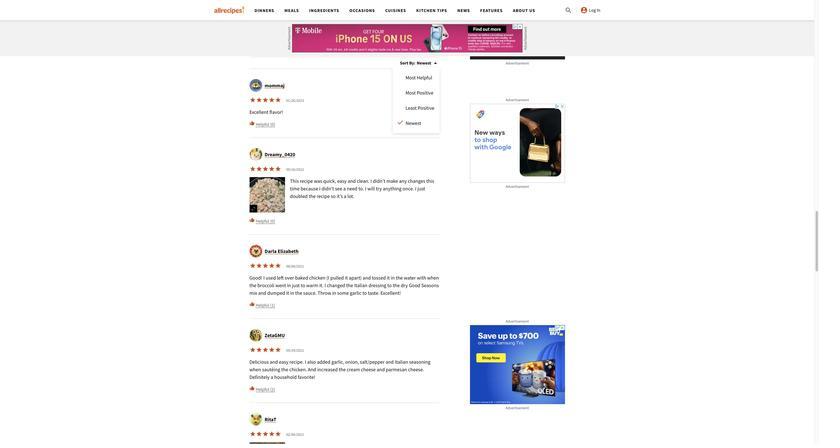 Task type: locate. For each thing, give the bounding box(es) containing it.
2 horizontal spatial was
[[402, 0, 410, 4]]

2 most from the top
[[406, 90, 416, 96]]

dinners
[[255, 8, 274, 13]]

2 vertical spatial just
[[292, 283, 300, 289]]

to.
[[359, 186, 364, 192]]

dumped
[[267, 290, 285, 297]]

most helpful button
[[406, 74, 435, 82]]

helpful left (2)
[[256, 387, 269, 393]]

to
[[341, 5, 346, 12], [301, 283, 305, 289], [388, 283, 392, 289], [363, 290, 367, 297]]

a down sautéing
[[271, 375, 273, 381]]

0 vertical spatial it.
[[372, 0, 376, 4]]

1 helpful (0) from the top
[[256, 122, 275, 127]]

1 horizontal spatial cream
[[347, 367, 360, 373]]

06/04/2021
[[286, 264, 304, 269]]

0 vertical spatial easy
[[337, 178, 347, 185]]

2 helpful (0) button from the top
[[250, 218, 275, 225]]

most for most positive
[[406, 90, 416, 96]]

newest right by:
[[417, 60, 432, 66]]

positive
[[417, 90, 434, 96], [418, 105, 435, 111]]

doubled
[[290, 193, 308, 200]]

sautéing
[[262, 367, 280, 373]]

it
[[345, 275, 348, 282], [387, 275, 390, 282], [286, 290, 289, 297]]

ingredients link
[[309, 8, 339, 13]]

over
[[285, 275, 294, 282]]

make
[[387, 178, 398, 185]]

newest down least
[[406, 120, 422, 127]]

cheese
[[299, 5, 314, 12], [361, 367, 376, 373]]

the left "sauce."
[[295, 290, 302, 297]]

1 vertical spatial when
[[250, 367, 261, 373]]

(0) up darla
[[270, 219, 275, 224]]

thumb up image inside helpful (2) button
[[250, 387, 255, 392]]

to left taste.
[[363, 290, 367, 297]]

zetagmu
[[265, 333, 285, 339]]

about
[[513, 8, 528, 13]]

1 vertical spatial user photo upload image
[[250, 443, 285, 445]]

0 horizontal spatial italian
[[354, 283, 368, 289]]

1 vertical spatial it.
[[320, 283, 324, 289]]

1 vertical spatial italian
[[395, 359, 408, 366]]

recipe left so at the left of the page
[[317, 193, 330, 200]]

1 horizontal spatial cheese
[[361, 367, 376, 373]]

helpful for mommaj
[[256, 122, 269, 127]]

0 horizontal spatial just
[[292, 283, 300, 289]]

changed
[[327, 283, 345, 289]]

1 helpful (0) button from the top
[[250, 121, 275, 128]]

flavor!
[[270, 109, 283, 115]]

helpful right thumb up icon at the left top of page
[[256, 122, 269, 127]]

2 vertical spatial thumb up image
[[250, 387, 255, 392]]

0 vertical spatial italian
[[354, 283, 368, 289]]

user photo upload image down ritat
[[250, 443, 285, 445]]

italian up parmesan
[[395, 359, 408, 366]]

1 vertical spatial positive
[[418, 105, 435, 111]]

like
[[363, 0, 371, 4]]

i right to.
[[365, 186, 367, 192]]

i left also
[[305, 359, 306, 366]]

parmesan
[[386, 367, 407, 373]]

1 vertical spatial thumb up image
[[250, 302, 255, 307]]

cream up good
[[285, 5, 298, 12]]

the up mix on the bottom of the page
[[250, 283, 257, 289]]

1 vertical spatial newest
[[406, 120, 422, 127]]

a
[[278, 13, 281, 19], [343, 186, 346, 192], [344, 193, 347, 200], [271, 375, 273, 381]]

helpful down select a sort option element
[[417, 75, 432, 81]]

i right because
[[319, 186, 321, 192]]

easy left recipe.
[[279, 359, 289, 366]]

just right we
[[341, 0, 349, 4]]

elizabeth
[[278, 249, 299, 255]]

was left the very
[[376, 5, 385, 12]]

chicken.
[[289, 367, 307, 373]]

0 horizontal spatial cream
[[285, 5, 298, 12]]

good
[[282, 13, 292, 19]]

recipe up meals
[[295, 0, 308, 4]]

0 vertical spatial helpful (0) button
[[250, 121, 275, 128]]

i up throw
[[325, 283, 326, 289]]

1 vertical spatial cheese
[[361, 367, 376, 373]]

used
[[266, 275, 276, 282]]

0 vertical spatial positive
[[417, 90, 434, 96]]

0 horizontal spatial didn't
[[322, 186, 334, 192]]

0 vertical spatial thumb up image
[[250, 218, 255, 223]]

the down apart)
[[346, 283, 353, 289]]

0 vertical spatial (0)
[[270, 122, 275, 127]]

just down changes
[[418, 186, 425, 192]]

helpful (2)
[[256, 387, 275, 393]]

helpful inside helpful (2) button
[[256, 387, 269, 393]]

0 vertical spatial when
[[427, 275, 439, 282]]

a left good
[[278, 13, 281, 19]]

a right it's
[[344, 193, 347, 200]]

was up tangy,
[[402, 0, 410, 4]]

the down because
[[309, 193, 316, 200]]

the
[[287, 0, 294, 4], [309, 193, 316, 200], [396, 275, 403, 282], [250, 283, 257, 289], [346, 283, 353, 289], [393, 283, 400, 289], [295, 290, 302, 297], [281, 367, 288, 373], [339, 367, 346, 373]]

1 thumb up image from the top
[[250, 218, 255, 223]]

also
[[307, 359, 316, 366]]

1 vertical spatial easy
[[279, 359, 289, 366]]

helpful for zetagmu
[[256, 387, 269, 393]]

the left dry
[[393, 283, 400, 289]]

features link
[[481, 8, 503, 13]]

1 vertical spatial helpful (0)
[[256, 219, 275, 224]]

thumb up image inside helpful (1) button
[[250, 302, 255, 307]]

cheese down salt/pepper
[[361, 367, 376, 373]]

0 vertical spatial user photo upload image
[[250, 178, 285, 213]]

1 (0) from the top
[[270, 122, 275, 127]]

in
[[597, 7, 601, 13]]

most up least
[[406, 90, 416, 96]]

(0) down flavor!
[[270, 122, 275, 127]]

2 (0) from the top
[[270, 219, 275, 224]]

2 thumb up image from the top
[[250, 302, 255, 307]]

helpful (0) button
[[250, 121, 275, 128], [250, 218, 275, 225]]

the down didn't
[[354, 5, 362, 12]]

user photo upload image left time on the left top of page
[[250, 178, 285, 213]]

1 horizontal spatial when
[[427, 275, 439, 282]]

helpful up darla
[[256, 219, 269, 224]]

1 horizontal spatial didn't
[[373, 178, 386, 185]]

helpful inside helpful (1) button
[[256, 303, 269, 309]]

0 vertical spatial was
[[402, 0, 410, 4]]

helpful (0) button up darla
[[250, 218, 275, 225]]

time
[[290, 186, 300, 192]]

helpful left (13)
[[271, 26, 285, 31]]

0 horizontal spatial when
[[250, 367, 261, 373]]

navigation containing dinners
[[250, 0, 565, 20]]

and left we
[[325, 0, 333, 4]]

positive right least
[[418, 105, 435, 111]]

garlic
[[350, 290, 362, 297]]

cream down onion,
[[347, 367, 360, 373]]

the inside this recipe was quick, easy and clean. i didn't make any changes this time because i didn't see a need to. i will try anything once. i just doubled the recipe so it's a lot.
[[309, 193, 316, 200]]

and inside this recipe was quick, easy and clean. i didn't make any changes this time because i didn't see a need to. i will try anything once. i just doubled the recipe so it's a lot.
[[348, 178, 356, 185]]

0 vertical spatial cheese
[[299, 5, 314, 12]]

0 horizontal spatial the
[[354, 5, 362, 12]]

to inside i followed the recipe exactly and we just didn't like it.  the texture was too heavy, as cream cheese sauces tend to be.  the sauce was very tangy, and not in a good way.
[[341, 5, 346, 12]]

helpful (0) button for dreamy_0420
[[250, 218, 275, 225]]

followed
[[267, 0, 286, 4]]

in
[[273, 13, 277, 19], [391, 275, 395, 282], [287, 283, 291, 289], [290, 290, 294, 297], [332, 290, 336, 297]]

0 vertical spatial the
[[377, 0, 385, 4]]

positive up "least positive"
[[417, 90, 434, 96]]

didn't up try at the top of page
[[373, 178, 386, 185]]

navigation
[[250, 0, 565, 20]]

1 user photo upload image from the top
[[250, 178, 285, 213]]

texture
[[386, 0, 401, 4]]

easy inside delicious and easy recipe. i also added garlic, onion, salt/pepper and italian seasoning when sautéing the chicken. and increased the cream cheese and parmesan cheese. definitely a household favorite!
[[279, 359, 289, 366]]

it. right like
[[372, 0, 376, 4]]

1 vertical spatial recipe
[[300, 178, 313, 185]]

changes
[[408, 178, 426, 185]]

just down baked
[[292, 283, 300, 289]]

dinners link
[[255, 8, 274, 13]]

helpful left the (1)
[[256, 303, 269, 309]]

1 vertical spatial (0)
[[270, 219, 275, 224]]

to down baked
[[301, 283, 305, 289]]

italian inside good! i used left over baked chicken (i pulled it apart) and tossed it in the water with when the broccoli went in just to warm it. i changed the italian dressing to the dry good seasons mix and dumped it in the sauce. throw in some garlic to taste. excellent!
[[354, 283, 368, 289]]

1 horizontal spatial italian
[[395, 359, 408, 366]]

dressing
[[369, 283, 387, 289]]

it right dumped
[[286, 290, 289, 297]]

good!
[[250, 275, 263, 282]]

star image
[[250, 97, 256, 103], [262, 97, 269, 103], [269, 97, 275, 103], [256, 166, 262, 172], [250, 263, 256, 269], [256, 263, 262, 269], [262, 263, 269, 269], [269, 263, 275, 269], [275, 263, 281, 269], [250, 347, 256, 354], [256, 347, 262, 354], [256, 432, 262, 438], [262, 432, 269, 438], [275, 432, 281, 438]]

1 horizontal spatial was
[[376, 5, 385, 12]]

most down by:
[[406, 75, 416, 81]]

news
[[458, 8, 470, 13]]

recipe up because
[[300, 178, 313, 185]]

2 helpful (0) from the top
[[256, 219, 275, 224]]

it. inside i followed the recipe exactly and we just didn't like it.  the texture was too heavy, as cream cheese sauces tend to be.  the sauce was very tangy, and not in a good way.
[[372, 0, 376, 4]]

1 vertical spatial just
[[418, 186, 425, 192]]

cream
[[285, 5, 298, 12], [347, 367, 360, 373]]

user photo upload image
[[250, 178, 285, 213], [250, 443, 285, 445]]

the left the texture
[[377, 0, 385, 4]]

way.
[[293, 13, 303, 19]]

advertisement region
[[470, 0, 565, 60], [292, 24, 523, 53], [470, 104, 565, 183], [470, 326, 565, 405]]

1 vertical spatial the
[[354, 5, 362, 12]]

helpful (0) up darla
[[256, 219, 275, 224]]

heavy,
[[265, 5, 278, 12]]

italian up garlic at the bottom of page
[[354, 283, 368, 289]]

thumb up image
[[250, 218, 255, 223], [250, 302, 255, 307], [250, 387, 255, 392]]

so
[[331, 193, 336, 200]]

cuisines
[[385, 8, 406, 13]]

0 vertical spatial most
[[406, 75, 416, 81]]

helpful (1) button
[[250, 302, 275, 309]]

the
[[377, 0, 385, 4], [354, 5, 362, 12]]

02/04/2021
[[286, 433, 304, 438]]

i right once.
[[415, 186, 417, 192]]

(13)
[[286, 26, 293, 31]]

most positive button
[[406, 89, 435, 97]]

2 horizontal spatial just
[[418, 186, 425, 192]]

clean.
[[357, 178, 370, 185]]

1 most from the top
[[406, 75, 416, 81]]

and up parmesan
[[386, 359, 394, 366]]

0 vertical spatial just
[[341, 0, 349, 4]]

and right apart)
[[363, 275, 371, 282]]

i inside i followed the recipe exactly and we just didn't like it.  the texture was too heavy, as cream cheese sauces tend to be.  the sauce was very tangy, and not in a good way.
[[265, 0, 266, 4]]

when down the 'delicious'
[[250, 367, 261, 373]]

thumb up image
[[250, 121, 255, 126]]

sauce.
[[303, 290, 317, 297]]

it. inside good! i used left over baked chicken (i pulled it apart) and tossed it in the water with when the broccoli went in just to warm it. i changed the italian dressing to the dry good seasons mix and dumped it in the sauce. throw in some garlic to taste. excellent!
[[320, 283, 324, 289]]

darla elizabeth link
[[265, 249, 299, 255]]

1 horizontal spatial it.
[[372, 0, 376, 4]]

the up meals
[[287, 0, 294, 4]]

1 horizontal spatial just
[[341, 0, 349, 4]]

helpful (0) down the excellent flavor! at the top
[[256, 122, 275, 127]]

delicious and easy recipe. i also added garlic, onion, salt/pepper and italian seasoning when sautéing the chicken. and increased the cream cheese and parmesan cheese. definitely a household favorite!
[[250, 359, 431, 381]]

it. up throw
[[320, 283, 324, 289]]

to left be.
[[341, 5, 346, 12]]

news link
[[458, 8, 470, 13]]

sauce
[[363, 5, 375, 12]]

easy
[[337, 178, 347, 185], [279, 359, 289, 366]]

a inside delicious and easy recipe. i also added garlic, onion, salt/pepper and italian seasoning when sautéing the chicken. and increased the cream cheese and parmesan cheese. definitely a household favorite!
[[271, 375, 273, 381]]

mommaj link
[[265, 82, 285, 89]]

(0)
[[270, 122, 275, 127], [270, 219, 275, 224]]

i inside delicious and easy recipe. i also added garlic, onion, salt/pepper and italian seasoning when sautéing the chicken. and increased the cream cheese and parmesan cheese. definitely a household favorite!
[[305, 359, 306, 366]]

1 horizontal spatial easy
[[337, 178, 347, 185]]

0 horizontal spatial easy
[[279, 359, 289, 366]]

0 horizontal spatial cheese
[[299, 5, 314, 12]]

thumb up image for delicious
[[250, 387, 255, 392]]

italian
[[354, 283, 368, 289], [395, 359, 408, 366]]

0 vertical spatial cream
[[285, 5, 298, 12]]

i up dinners link
[[265, 0, 266, 4]]

1 vertical spatial cream
[[347, 367, 360, 373]]

0 horizontal spatial was
[[314, 178, 322, 185]]

1 vertical spatial most
[[406, 90, 416, 96]]

most
[[406, 75, 416, 81], [406, 90, 416, 96]]

i left used
[[264, 275, 265, 282]]

zetagmu link
[[265, 333, 285, 339]]

exactly
[[309, 0, 324, 4]]

0 vertical spatial didn't
[[373, 178, 386, 185]]

1 vertical spatial helpful (0) button
[[250, 218, 275, 225]]

was
[[402, 0, 410, 4], [376, 5, 385, 12], [314, 178, 322, 185]]

positive for least positive
[[418, 105, 435, 111]]

ritat
[[265, 417, 277, 423]]

it right the tossed
[[387, 275, 390, 282]]

was up because
[[314, 178, 322, 185]]

cheese up way.
[[299, 5, 314, 12]]

2 vertical spatial was
[[314, 178, 322, 185]]

(i
[[327, 275, 330, 282]]

0 horizontal spatial it.
[[320, 283, 324, 289]]

positive for most positive
[[417, 90, 434, 96]]

easy up "see"
[[337, 178, 347, 185]]

helpful (0) button down excellent
[[250, 121, 275, 128]]

it left apart)
[[345, 275, 348, 282]]

log in
[[590, 7, 601, 13]]

tend
[[330, 5, 340, 12]]

account image
[[581, 6, 588, 14]]

star image
[[256, 97, 262, 103], [275, 97, 281, 103], [250, 166, 256, 172], [262, 166, 269, 172], [269, 166, 275, 172], [275, 166, 281, 172], [262, 347, 269, 354], [269, 347, 275, 354], [275, 347, 281, 354], [250, 432, 256, 438], [269, 432, 275, 438]]

0 vertical spatial recipe
[[295, 0, 308, 4]]

kitchen tips link
[[417, 8, 447, 13]]

when up "seasons" on the right bottom
[[427, 275, 439, 282]]

3 thumb up image from the top
[[250, 387, 255, 392]]

and up need on the top left
[[348, 178, 356, 185]]

helpful for darla elizabeth
[[256, 303, 269, 309]]

didn't down quick, on the left top of the page
[[322, 186, 334, 192]]

0 vertical spatial helpful (0)
[[256, 122, 275, 127]]

1 vertical spatial was
[[376, 5, 385, 12]]

when
[[427, 275, 439, 282], [250, 367, 261, 373]]



Task type: vqa. For each thing, say whether or not it's contained in the screenshot.
second chevron image from the bottom of the page
no



Task type: describe. For each thing, give the bounding box(es) containing it.
quick,
[[323, 178, 336, 185]]

1 horizontal spatial the
[[377, 0, 385, 4]]

sort by: newest
[[400, 60, 432, 66]]

it's
[[337, 193, 343, 200]]

dreamy_0420
[[265, 152, 295, 158]]

a inside i followed the recipe exactly and we just didn't like it.  the texture was too heavy, as cream cheese sauces tend to be.  the sauce was very tangy, and not in a good way.
[[278, 13, 281, 19]]

in inside i followed the recipe exactly and we just didn't like it.  the texture was too heavy, as cream cheese sauces tend to be.  the sauce was very tangy, and not in a good way.
[[273, 13, 277, 19]]

recipe inside i followed the recipe exactly and we just didn't like it.  the texture was too heavy, as cream cheese sauces tend to be.  the sauce was very tangy, and not in a good way.
[[295, 0, 308, 4]]

throw
[[318, 290, 331, 297]]

a right "see"
[[343, 186, 346, 192]]

very
[[386, 5, 395, 12]]

tangy,
[[396, 5, 409, 12]]

helpful (0) for dreamy_0420
[[256, 219, 275, 224]]

the down the garlic, at the bottom left of page
[[339, 367, 346, 373]]

1 vertical spatial didn't
[[322, 186, 334, 192]]

added
[[317, 359, 331, 366]]

ingredients
[[309, 8, 339, 13]]

just inside good! i used left over baked chicken (i pulled it apart) and tossed it in the water with when the broccoli went in just to warm it. i changed the italian dressing to the dry good seasons mix and dumped it in the sauce. throw in some garlic to taste. excellent!
[[292, 283, 300, 289]]

taste.
[[368, 290, 380, 297]]

helpful (0) button for mommaj
[[250, 121, 275, 128]]

0 horizontal spatial it
[[286, 290, 289, 297]]

italian inside delicious and easy recipe. i also added garlic, onion, salt/pepper and italian seasoning when sautéing the chicken. and increased the cream cheese and parmesan cheese. definitely a household favorite!
[[395, 359, 408, 366]]

home image
[[214, 6, 245, 14]]

apart)
[[349, 275, 362, 282]]

just inside i followed the recipe exactly and we just didn't like it.  the texture was too heavy, as cream cheese sauces tend to be.  the sauce was very tangy, and not in a good way.
[[341, 0, 349, 4]]

helpful (2) button
[[250, 387, 275, 393]]

0 vertical spatial newest
[[417, 60, 432, 66]]

seasoning
[[409, 359, 431, 366]]

household
[[274, 375, 297, 381]]

pulled
[[331, 275, 344, 282]]

select a sort option element
[[417, 60, 440, 66]]

cheese inside delicious and easy recipe. i also added garlic, onion, salt/pepper and italian seasoning when sautéing the chicken. and increased the cream cheese and parmesan cheese. definitely a household favorite!
[[361, 367, 376, 373]]

onion,
[[346, 359, 359, 366]]

the up dry
[[396, 275, 403, 282]]

some
[[337, 290, 349, 297]]

salt/pepper
[[360, 359, 385, 366]]

was inside this recipe was quick, easy and clean. i didn't make any changes this time because i didn't see a need to. i will try anything once. i just doubled the recipe so it's a lot.
[[314, 178, 322, 185]]

recipe.
[[290, 359, 304, 366]]

kitchen tips
[[417, 8, 447, 13]]

be.
[[347, 5, 353, 12]]

and down too
[[410, 5, 418, 12]]

helpful (0) for mommaj
[[256, 122, 275, 127]]

mix
[[250, 290, 257, 297]]

as
[[279, 5, 284, 12]]

i up will
[[371, 178, 372, 185]]

just inside this recipe was quick, easy and clean. i didn't make any changes this time because i didn't see a need to. i will try anything once. i just doubled the recipe so it's a lot.
[[418, 186, 425, 192]]

excellent!
[[381, 290, 401, 297]]

mommaj
[[265, 82, 285, 89]]

(0) for dreamy_0420
[[270, 219, 275, 224]]

2 vertical spatial recipe
[[317, 193, 330, 200]]

because
[[301, 186, 318, 192]]

water
[[404, 275, 416, 282]]

sauces
[[315, 5, 329, 12]]

and up sautéing
[[270, 359, 278, 366]]

cheese inside i followed the recipe exactly and we just didn't like it.  the texture was too heavy, as cream cheese sauces tend to be.  the sauce was very tangy, and not in a good way.
[[299, 5, 314, 12]]

cream inside i followed the recipe exactly and we just didn't like it.  the texture was too heavy, as cream cheese sauces tend to be.  the sauce was very tangy, and not in a good way.
[[285, 5, 298, 12]]

broccoli
[[258, 283, 275, 289]]

thumb up image for good!
[[250, 302, 255, 307]]

definitely
[[250, 375, 270, 381]]

1 horizontal spatial it
[[345, 275, 348, 282]]

delicious
[[250, 359, 269, 366]]

garlic,
[[332, 359, 345, 366]]

to up 'excellent!'
[[388, 283, 392, 289]]

kitchen
[[417, 8, 436, 13]]

helpful (13)
[[271, 26, 293, 31]]

and down salt/pepper
[[377, 367, 385, 373]]

dreamy_0420 link
[[265, 152, 295, 158]]

helpful inside helpful (13) "button"
[[271, 26, 285, 31]]

once.
[[403, 186, 414, 192]]

lot.
[[348, 193, 355, 200]]

most for most helpful
[[406, 75, 416, 81]]

cream inside delicious and easy recipe. i also added garlic, onion, salt/pepper and italian seasoning when sautéing the chicken. and increased the cream cheese and parmesan cheese. definitely a household favorite!
[[347, 367, 360, 373]]

tossed
[[372, 275, 386, 282]]

helpful (1)
[[256, 303, 275, 309]]

we
[[334, 0, 340, 4]]

the up household at bottom left
[[281, 367, 288, 373]]

any
[[399, 178, 407, 185]]

most helpful
[[406, 75, 432, 81]]

dry
[[401, 283, 408, 289]]

helpful for dreamy_0420
[[256, 219, 269, 224]]

when inside delicious and easy recipe. i also added garlic, onion, salt/pepper and italian seasoning when sautéing the chicken. and increased the cream cheese and parmesan cheese. definitely a household favorite!
[[250, 367, 261, 373]]

see
[[335, 186, 342, 192]]

helpful inside most helpful button
[[417, 75, 432, 81]]

i followed the recipe exactly and we just didn't like it.  the texture was too heavy, as cream cheese sauces tend to be.  the sauce was very tangy, and not in a good way.
[[265, 0, 419, 19]]

most positive
[[406, 90, 434, 96]]

search image
[[565, 7, 573, 14]]

newest inside button
[[406, 120, 422, 127]]

2 horizontal spatial it
[[387, 275, 390, 282]]

excellent
[[250, 109, 269, 115]]

(1)
[[270, 303, 275, 309]]

baked
[[295, 275, 308, 282]]

need
[[347, 186, 358, 192]]

log
[[590, 7, 596, 13]]

and
[[308, 367, 316, 373]]

meals link
[[285, 8, 299, 13]]

occasions link
[[350, 8, 375, 13]]

not
[[265, 13, 272, 19]]

with
[[417, 275, 426, 282]]

least positive button
[[406, 104, 435, 112]]

cuisines link
[[385, 8, 406, 13]]

least
[[406, 105, 417, 111]]

(0) for mommaj
[[270, 122, 275, 127]]

darla
[[265, 249, 277, 255]]

easy inside this recipe was quick, easy and clean. i didn't make any changes this time because i didn't see a need to. i will try anything once. i just doubled the recipe so it's a lot.
[[337, 178, 347, 185]]

warm
[[306, 283, 319, 289]]

and down broccoli
[[258, 290, 266, 297]]

tips
[[437, 8, 447, 13]]

when inside good! i used left over baked chicken (i pulled it apart) and tossed it in the water with when the broccoli went in just to warm it. i changed the italian dressing to the dry good seasons mix and dumped it in the sauce. throw in some garlic to taste. excellent!
[[427, 275, 439, 282]]

newest button
[[406, 120, 435, 127]]

ritat link
[[265, 417, 277, 423]]

2 user photo upload image from the top
[[250, 443, 285, 445]]

the inside i followed the recipe exactly and we just didn't like it.  the texture was too heavy, as cream cheese sauces tend to be.  the sauce was very tangy, and not in a good way.
[[287, 0, 294, 4]]

anything
[[383, 186, 402, 192]]

occasions
[[350, 8, 375, 13]]

cheese.
[[408, 367, 424, 373]]

log in link
[[581, 6, 601, 14]]



